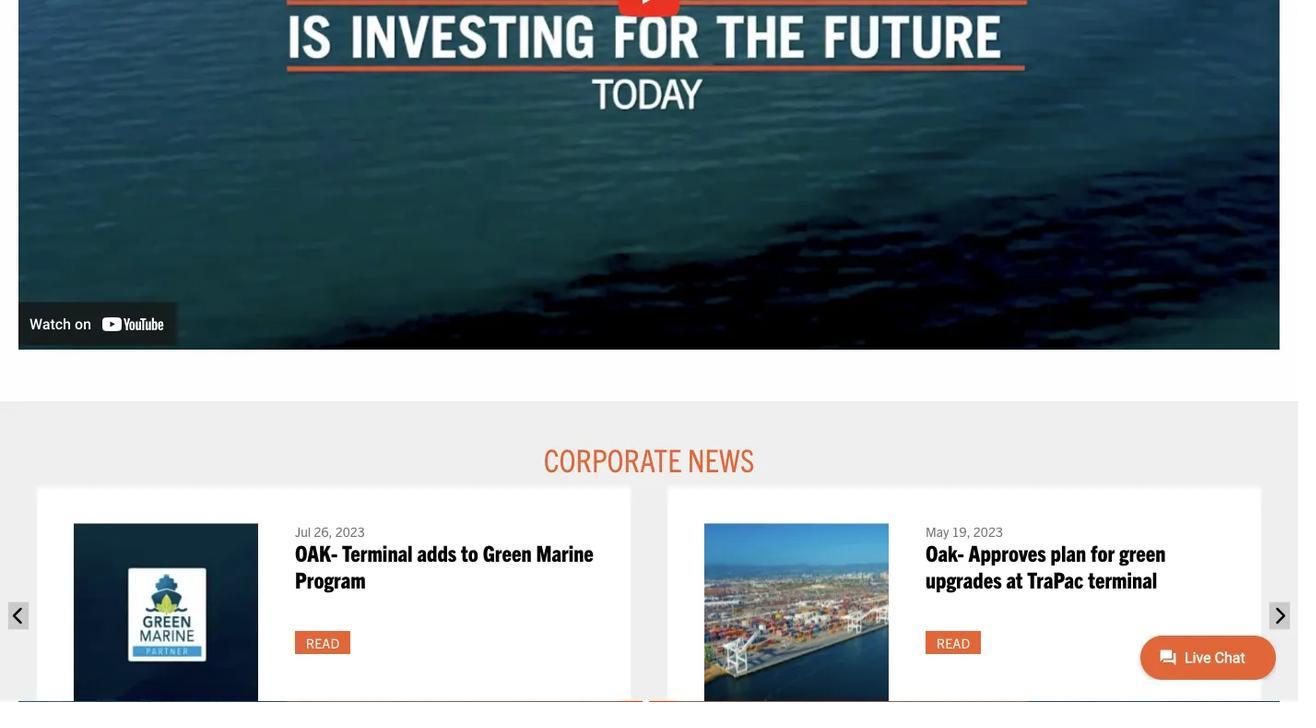 Task type: vqa. For each thing, say whether or not it's contained in the screenshot.
As
no



Task type: describe. For each thing, give the bounding box(es) containing it.
read for oak- approves plan for green upgrades at trapac terminal
[[937, 634, 971, 651]]

upgrades
[[926, 565, 1002, 593]]

may 19, 2023 oak- approves plan for green upgrades at trapac terminal
[[926, 523, 1166, 593]]

oak-
[[295, 538, 338, 566]]

read for oak- terminal adds to green marine program
[[306, 634, 340, 651]]

at
[[1007, 565, 1024, 593]]

read link for oak- terminal adds to green marine program
[[295, 631, 351, 654]]

terminal
[[1089, 565, 1158, 593]]

green
[[483, 538, 532, 566]]

plan
[[1051, 538, 1087, 566]]

green
[[1120, 538, 1166, 566]]

26,
[[314, 523, 333, 539]]

19,
[[953, 523, 971, 539]]

trapac
[[1028, 565, 1084, 593]]



Task type: locate. For each thing, give the bounding box(es) containing it.
may
[[926, 523, 950, 539]]

read link
[[295, 631, 351, 654], [926, 631, 982, 654]]

0 horizontal spatial read link
[[295, 631, 351, 654]]

0 horizontal spatial 2023
[[335, 523, 365, 539]]

for
[[1091, 538, 1116, 566]]

0 horizontal spatial read
[[306, 634, 340, 651]]

2023 inside the may 19, 2023 oak- approves plan for green upgrades at trapac terminal
[[974, 523, 1004, 539]]

2023 for terminal
[[335, 523, 365, 539]]

2023 for approves
[[974, 523, 1004, 539]]

read link for oak- approves plan for green upgrades at trapac terminal
[[926, 631, 982, 654]]

1 horizontal spatial 2023
[[974, 523, 1004, 539]]

2 read link from the left
[[926, 631, 982, 654]]

solid image
[[8, 602, 29, 630]]

2023
[[335, 523, 365, 539], [974, 523, 1004, 539]]

2023 right 19,
[[974, 523, 1004, 539]]

news
[[688, 439, 755, 479]]

oak-
[[926, 538, 965, 566]]

solid image
[[1270, 602, 1291, 630]]

jul 26, 2023 oak- terminal adds to green marine program
[[295, 523, 594, 593]]

read down program
[[306, 634, 340, 651]]

read link down the upgrades
[[926, 631, 982, 654]]

1 horizontal spatial read link
[[926, 631, 982, 654]]

marine
[[536, 538, 594, 566]]

1 horizontal spatial read
[[937, 634, 971, 651]]

jul
[[295, 523, 311, 539]]

2 2023 from the left
[[974, 523, 1004, 539]]

adds
[[417, 538, 457, 566]]

to
[[461, 538, 479, 566]]

program
[[295, 565, 366, 593]]

1 2023 from the left
[[335, 523, 365, 539]]

2 read from the left
[[937, 634, 971, 651]]

read link down program
[[295, 631, 351, 654]]

corporate
[[544, 439, 682, 479]]

corporate news
[[544, 439, 755, 479]]

terminal
[[342, 538, 413, 566]]

1 read from the left
[[306, 634, 340, 651]]

2023 right the 26, in the bottom of the page
[[335, 523, 365, 539]]

2023 inside the jul 26, 2023 oak- terminal adds to green marine program
[[335, 523, 365, 539]]

1 read link from the left
[[295, 631, 351, 654]]

read
[[306, 634, 340, 651], [937, 634, 971, 651]]

approves
[[969, 538, 1047, 566]]

read down the upgrades
[[937, 634, 971, 651]]



